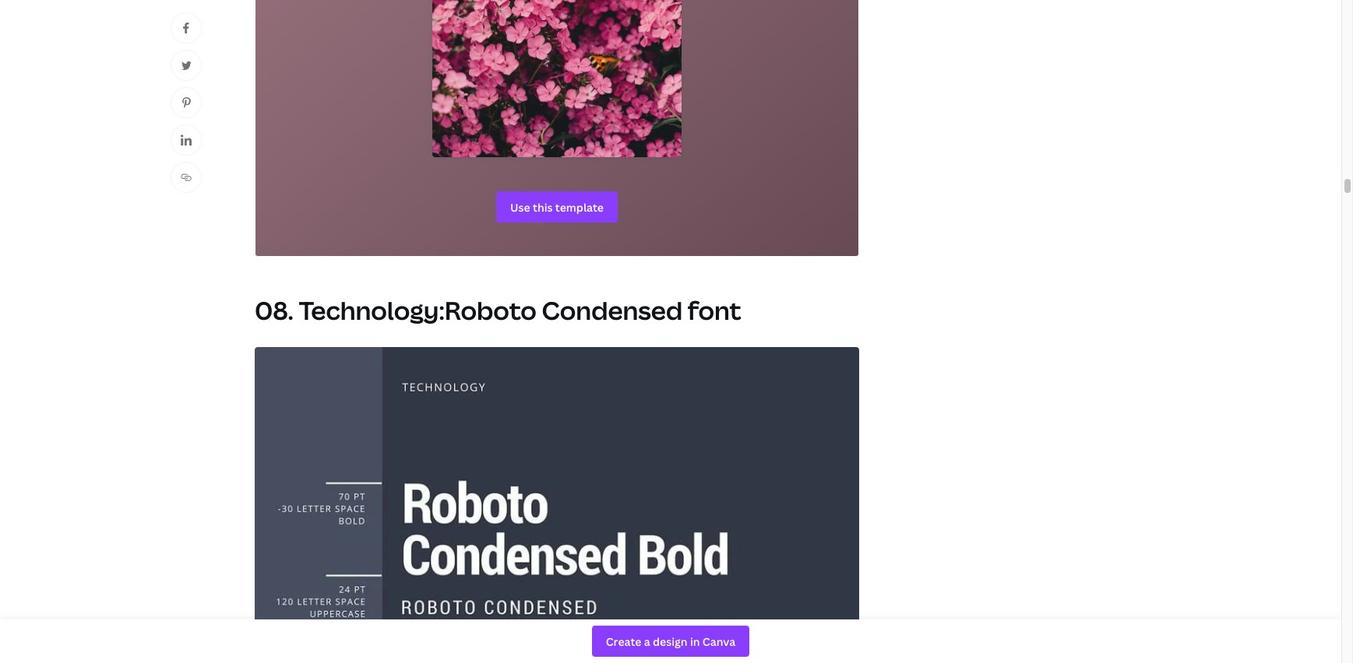 Task type: locate. For each thing, give the bounding box(es) containing it.
08. technology:roboto condensed font
[[255, 294, 741, 327]]



Task type: describe. For each thing, give the bounding box(es) containing it.
font
[[688, 294, 741, 327]]

condensed
[[542, 294, 682, 327]]

08.
[[255, 294, 294, 327]]

technology:roboto
[[299, 294, 537, 327]]



Task type: vqa. For each thing, say whether or not it's contained in the screenshot.
Search Box
no



